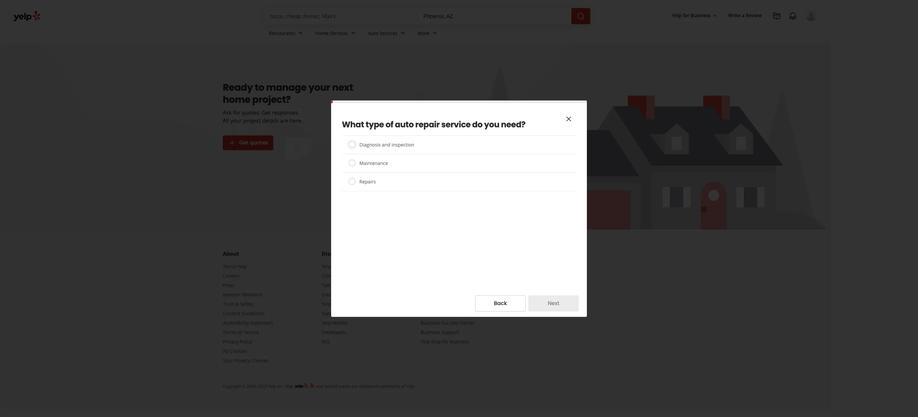 Task type: locate. For each thing, give the bounding box(es) containing it.
support down the yelp blog 'link'
[[322, 311, 340, 317]]

2 horizontal spatial of
[[402, 384, 405, 390]]

more
[[418, 30, 429, 36]]

business down stories
[[450, 339, 469, 345]]

24 chevron down v2 image
[[349, 29, 357, 37], [399, 29, 407, 37]]

about for about
[[223, 250, 239, 258]]

1 vertical spatial privacy
[[234, 358, 250, 364]]

24 chevron down v2 image inside restaurants link
[[297, 29, 305, 37]]

get right 24 add v2 image
[[239, 139, 248, 147]]

about
[[223, 250, 239, 258], [223, 264, 236, 270]]

talk link
[[322, 282, 331, 289]]

success
[[441, 320, 459, 327]]

0 vertical spatial are
[[280, 117, 288, 125]]

services for auto services
[[380, 30, 398, 36]]

1 horizontal spatial 24 chevron down v2 image
[[399, 29, 407, 37]]

0 vertical spatial blog
[[332, 301, 342, 308]]

0 vertical spatial your
[[309, 81, 330, 94]]

ask
[[223, 109, 232, 116]]

business left 16 chevron down v2 icon
[[691, 12, 711, 19]]

what type of auto repair service do you need?
[[342, 119, 526, 130]]

24 chevron down v2 image inside 'home services' link
[[349, 29, 357, 37]]

choices down policy
[[251, 358, 268, 364]]

0 horizontal spatial support
[[322, 311, 340, 317]]

events link
[[322, 292, 336, 298]]

about yelp link
[[223, 264, 247, 270]]

2 services from the left
[[380, 30, 398, 36]]

privacy down ad choices 'link'
[[234, 358, 250, 364]]

2 24 chevron down v2 image from the left
[[431, 29, 439, 37]]

1 vertical spatial about
[[223, 264, 236, 270]]

24 chevron down v2 image right more
[[431, 29, 439, 37]]

services right auto
[[380, 30, 398, 36]]

0 horizontal spatial 24 chevron down v2 image
[[297, 29, 305, 37]]

about up careers
[[223, 264, 236, 270]]

privacy policy link
[[223, 339, 252, 345]]

project?
[[252, 93, 291, 106]]

project
[[332, 264, 348, 270]]

1 horizontal spatial blog
[[431, 339, 441, 345]]

home
[[223, 93, 250, 106]]

trust
[[223, 301, 234, 308]]

careers
[[223, 273, 240, 279]]

24 chevron down v2 image inside more link
[[431, 29, 439, 37]]

2 vertical spatial of
[[402, 384, 405, 390]]

for up table management link
[[431, 301, 438, 308]]

yelp inside button
[[672, 12, 682, 19]]

ready
[[223, 81, 253, 94]]

yelp for business
[[672, 12, 711, 19]]

24 chevron down v2 image right auto services
[[399, 29, 407, 37]]

write
[[728, 12, 741, 19]]

0 vertical spatial of
[[386, 119, 393, 130]]

0 horizontal spatial of
[[238, 330, 242, 336]]

and right 'yelp burst' image
[[316, 384, 323, 390]]

details
[[262, 117, 279, 125]]

0 horizontal spatial blog
[[332, 301, 342, 308]]

for right ask
[[233, 109, 240, 116]]

1 horizontal spatial services
[[380, 30, 398, 36]]

diagnosis and inspection
[[360, 142, 414, 148]]

next
[[332, 81, 353, 94]]

0 vertical spatial about
[[223, 250, 239, 258]]

of up privacy policy link
[[238, 330, 242, 336]]

ad choices link
[[223, 348, 247, 355]]

None search field
[[265, 8, 592, 24]]

about yelp careers press investor relations trust & safety content guidelines accessibility statement terms of service privacy policy ad choices your privacy choices
[[223, 264, 273, 364]]

get up details
[[262, 109, 271, 116]]

business
[[691, 12, 711, 19], [421, 320, 440, 327], [421, 330, 440, 336], [450, 339, 469, 345]]

trust & safety link
[[223, 301, 254, 308]]

0 horizontal spatial your
[[230, 117, 242, 125]]

get
[[262, 109, 271, 116], [239, 139, 248, 147]]

1 vertical spatial your
[[230, 117, 242, 125]]

0 vertical spatial get
[[262, 109, 271, 116]]

1 vertical spatial blog
[[431, 339, 441, 345]]

blog down business support link
[[431, 339, 441, 345]]

investor relations link
[[223, 292, 262, 298]]

1 horizontal spatial support
[[441, 330, 459, 336]]

restaurants
[[269, 30, 295, 36]]

support down success on the bottom of page
[[441, 330, 459, 336]]

support
[[322, 311, 340, 317], [441, 330, 459, 336]]

services
[[330, 30, 348, 36], [380, 30, 398, 36]]

notifications image
[[789, 12, 797, 20]]

for down business support link
[[442, 339, 449, 345]]

1 horizontal spatial 24 chevron down v2 image
[[431, 29, 439, 37]]

yelp
[[672, 12, 682, 19], [237, 264, 247, 270], [322, 264, 331, 270], [322, 301, 331, 308], [421, 301, 430, 308], [322, 320, 331, 327], [421, 339, 430, 345], [268, 384, 276, 390]]

what type of auto repair service do you need? tab panel
[[342, 114, 576, 191]]

get quotes
[[239, 139, 268, 147]]

about up about yelp link
[[223, 250, 239, 258]]

yelp for restaurant owners table management business success stories business support yelp blog for business
[[421, 301, 481, 345]]

blog inside yelp project cost guides collections talk events yelp blog support yelp mobile developers rss
[[332, 301, 342, 308]]

about inside about yelp careers press investor relations trust & safety content guidelines accessibility statement terms of service privacy policy ad choices your privacy choices
[[223, 264, 236, 270]]

1 horizontal spatial are
[[351, 384, 357, 390]]

24 chevron down v2 image
[[297, 29, 305, 37], [431, 29, 439, 37]]

all
[[223, 117, 229, 125]]

diagnosis
[[360, 142, 381, 148]]

1 vertical spatial of
[[238, 330, 242, 336]]

0 horizontal spatial 24 chevron down v2 image
[[349, 29, 357, 37]]

1 horizontal spatial and
[[382, 142, 390, 148]]

relations
[[242, 292, 262, 298]]

0 horizontal spatial and
[[316, 384, 323, 390]]

services right home
[[330, 30, 348, 36]]

get inside "button"
[[239, 139, 248, 147]]

1 vertical spatial get
[[239, 139, 248, 147]]

of
[[386, 119, 393, 130], [238, 330, 242, 336], [402, 384, 405, 390]]

for
[[683, 12, 690, 19], [233, 109, 240, 116], [431, 301, 438, 308], [442, 339, 449, 345]]

1 about from the top
[[223, 250, 239, 258]]

0 vertical spatial support
[[322, 311, 340, 317]]

1 vertical spatial are
[[351, 384, 357, 390]]

and inside the what type of auto repair service do you need? tab panel
[[382, 142, 390, 148]]

rss link
[[322, 339, 330, 345]]

yelp blog link
[[322, 301, 342, 308]]

your right all
[[230, 117, 242, 125]]

what
[[342, 119, 364, 130]]

of inside about yelp careers press investor relations trust & safety content guidelines accessibility statement terms of service privacy policy ad choices your privacy choices
[[238, 330, 242, 336]]

0 horizontal spatial choices
[[230, 348, 247, 355]]

owners
[[464, 301, 481, 308]]

marks
[[339, 384, 350, 390]]

privacy down terms
[[223, 339, 238, 345]]

registered
[[358, 384, 378, 390]]

0 horizontal spatial are
[[280, 117, 288, 125]]

1 services from the left
[[330, 30, 348, 36]]

0 horizontal spatial services
[[330, 30, 348, 36]]

your
[[223, 358, 233, 364]]

1 horizontal spatial your
[[309, 81, 330, 94]]

quotes
[[250, 139, 268, 147]]

developers
[[322, 330, 347, 336]]

business categories element
[[264, 24, 817, 44]]

project
[[243, 117, 261, 125]]

review
[[746, 12, 762, 19]]

1 vertical spatial and
[[316, 384, 323, 390]]

yelp mobile link
[[322, 320, 347, 327]]

guidelines
[[242, 311, 265, 317]]

table
[[421, 311, 433, 317]]

0 vertical spatial and
[[382, 142, 390, 148]]

1 vertical spatial support
[[441, 330, 459, 336]]

terms of service link
[[223, 330, 259, 336]]

here.
[[290, 117, 303, 125]]

your left next
[[309, 81, 330, 94]]

of right type
[[386, 119, 393, 130]]

repairs
[[360, 179, 376, 185]]

24 chevron down v2 image right restaurants
[[297, 29, 305, 37]]

1 24 chevron down v2 image from the left
[[297, 29, 305, 37]]

of left yelp.
[[402, 384, 405, 390]]

0 horizontal spatial get
[[239, 139, 248, 147]]

are down responses.
[[280, 117, 288, 125]]

1 24 chevron down v2 image from the left
[[349, 29, 357, 37]]

2 about from the top
[[223, 264, 236, 270]]

back button
[[475, 296, 526, 312]]

24 chevron down v2 image for home services
[[349, 29, 357, 37]]

for inside ready to manage your next home project? ask for quotes. get responses. all your project details are here.
[[233, 109, 240, 116]]

blog up support link
[[332, 301, 342, 308]]

collections
[[322, 273, 346, 279]]

24 chevron down v2 image left auto
[[349, 29, 357, 37]]

0 vertical spatial choices
[[230, 348, 247, 355]]

next
[[548, 300, 560, 308]]

for left 16 chevron down v2 icon
[[683, 12, 690, 19]]

1 horizontal spatial get
[[262, 109, 271, 116]]

accessibility statement link
[[223, 320, 273, 327]]

about for about yelp careers press investor relations trust & safety content guidelines accessibility statement terms of service privacy policy ad choices your privacy choices
[[223, 264, 236, 270]]

0 vertical spatial privacy
[[223, 339, 238, 345]]

management
[[434, 311, 463, 317]]

1 horizontal spatial choices
[[251, 358, 268, 364]]

choices down privacy policy link
[[230, 348, 247, 355]]

2 24 chevron down v2 image from the left
[[399, 29, 407, 37]]

and right diagnosis
[[382, 142, 390, 148]]

24 chevron down v2 image inside auto services link
[[399, 29, 407, 37]]

statement
[[250, 320, 273, 327]]

1 horizontal spatial of
[[386, 119, 393, 130]]

services for home services
[[330, 30, 348, 36]]

are right marks
[[351, 384, 357, 390]]

close image
[[565, 115, 573, 123]]



Task type: vqa. For each thing, say whether or not it's contained in the screenshot.
Projects icon
yes



Task type: describe. For each thing, give the bounding box(es) containing it.
24 chevron down v2 image for auto services
[[399, 29, 407, 37]]

discover
[[322, 250, 345, 258]]

guides
[[360, 264, 375, 270]]

auto services link
[[363, 24, 412, 44]]

1 vertical spatial choices
[[251, 358, 268, 364]]

write a review link
[[726, 10, 765, 22]]

yelp blog for business link
[[421, 339, 469, 345]]

get quotes button
[[223, 136, 273, 150]]

business up yelp blog for business 'link'
[[421, 330, 440, 336]]

cost
[[349, 264, 359, 270]]

inspection
[[392, 142, 414, 148]]

restaurant
[[439, 301, 463, 308]]

content guidelines link
[[223, 311, 265, 317]]

24 chevron down v2 image for restaurants
[[297, 29, 305, 37]]

24 chevron down v2 image for more
[[431, 29, 439, 37]]

copyright © 2004–2023 yelp inc. yelp,
[[223, 384, 294, 390]]

accessibility
[[223, 320, 249, 327]]

write a review
[[728, 12, 762, 19]]

responses.
[[272, 109, 299, 116]]

terms
[[223, 330, 237, 336]]

user actions element
[[667, 8, 827, 50]]

ad
[[223, 348, 229, 355]]

copyright
[[223, 384, 241, 390]]

inc.
[[277, 384, 284, 390]]

manage
[[266, 81, 307, 94]]

24 add v2 image
[[228, 139, 236, 147]]

more link
[[412, 24, 444, 44]]

home
[[315, 30, 329, 36]]

trademarks
[[379, 384, 400, 390]]

service
[[441, 119, 471, 130]]

support inside yelp project cost guides collections talk events yelp blog support yelp mobile developers rss
[[322, 311, 340, 317]]

you
[[484, 119, 500, 130]]

quotes.
[[242, 109, 261, 116]]

are inside ready to manage your next home project? ask for quotes. get responses. all your project details are here.
[[280, 117, 288, 125]]

rss
[[322, 339, 330, 345]]

projects image
[[773, 12, 781, 20]]

what type of auto repair service do you need? dialog
[[0, 0, 918, 418]]

do
[[472, 119, 483, 130]]

for inside button
[[683, 12, 690, 19]]

investor
[[223, 292, 241, 298]]

events
[[322, 292, 336, 298]]

talk
[[322, 282, 331, 289]]

related
[[324, 384, 337, 390]]

restaurants link
[[264, 24, 310, 44]]

stories
[[460, 320, 475, 327]]

,
[[308, 384, 310, 390]]

press link
[[223, 282, 235, 289]]

business support link
[[421, 330, 459, 336]]

home services
[[315, 30, 348, 36]]

yelp for restaurant owners link
[[421, 301, 481, 308]]

yelp project cost guides collections talk events yelp blog support yelp mobile developers rss
[[322, 264, 375, 345]]

yelp burst image
[[310, 383, 315, 389]]

table management link
[[421, 311, 463, 317]]

back
[[494, 300, 507, 308]]

content
[[223, 311, 240, 317]]

blog inside yelp for restaurant owners table management business success stories business support yelp blog for business
[[431, 339, 441, 345]]

ready to manage your next home project? ask for quotes. get responses. all your project details are here.
[[223, 81, 353, 125]]

2004–2023
[[247, 384, 267, 390]]

yelp inside about yelp careers press investor relations trust & safety content guidelines accessibility statement terms of service privacy policy ad choices your privacy choices
[[237, 264, 247, 270]]

a
[[742, 12, 745, 19]]

©
[[242, 384, 246, 390]]

support inside yelp for restaurant owners table management business success stories business support yelp blog for business
[[441, 330, 459, 336]]

developers link
[[322, 330, 347, 336]]

progress progress bar
[[331, 100, 587, 103]]

get inside ready to manage your next home project? ask for quotes. get responses. all your project details are here.
[[262, 109, 271, 116]]

yelp.
[[406, 384, 415, 390]]

support link
[[322, 311, 340, 317]]

policy
[[240, 339, 252, 345]]

of inside tab panel
[[386, 119, 393, 130]]

auto
[[368, 30, 379, 36]]

business down table
[[421, 320, 440, 327]]

service
[[244, 330, 259, 336]]

need?
[[501, 119, 526, 130]]

home services link
[[310, 24, 363, 44]]

auto
[[395, 119, 414, 130]]

careers link
[[223, 273, 240, 279]]

search image
[[577, 12, 585, 20]]

yelp logo image
[[295, 383, 308, 390]]

to
[[255, 81, 264, 94]]

your privacy choices link
[[223, 358, 268, 364]]

auto services
[[368, 30, 398, 36]]

yelp for business button
[[669, 10, 720, 22]]

business success stories link
[[421, 320, 475, 327]]

next button
[[529, 296, 579, 312]]

repair
[[415, 119, 440, 130]]

business inside yelp for business button
[[691, 12, 711, 19]]

mobile
[[332, 320, 347, 327]]

type
[[366, 119, 384, 130]]

press
[[223, 282, 235, 289]]

16 chevron down v2 image
[[712, 13, 718, 18]]



